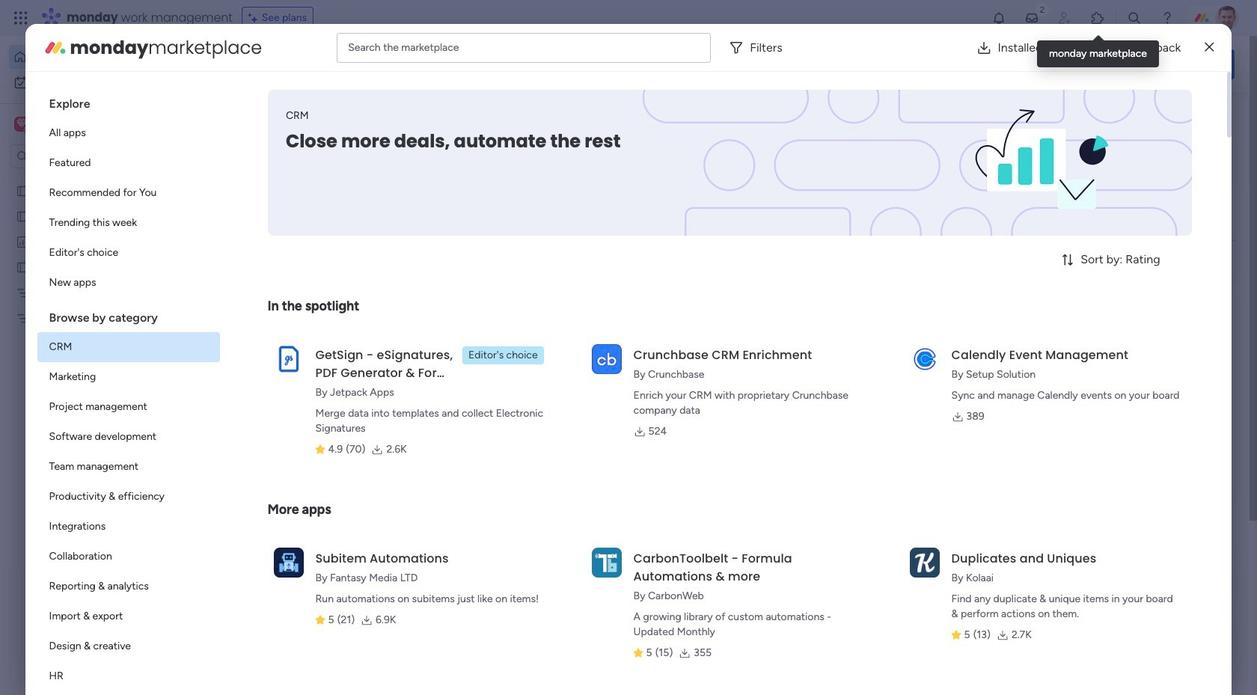 Task type: describe. For each thing, give the bounding box(es) containing it.
dapulse x slim image
[[1206, 39, 1215, 57]]

templates image image
[[1024, 301, 1222, 405]]

Search in workspace field
[[31, 148, 125, 165]]

update feed image
[[1025, 10, 1040, 25]]

dapulse x slim image
[[1213, 109, 1231, 127]]

terry turtle image
[[1216, 6, 1240, 30]]

2 circle o image from the top
[[1033, 198, 1043, 209]]

workspace image
[[14, 116, 29, 133]]

1 horizontal spatial monday marketplace image
[[1091, 10, 1106, 25]]

public board image
[[16, 209, 30, 223]]

2 heading from the top
[[37, 298, 220, 332]]

getting started element
[[1011, 546, 1236, 606]]

select product image
[[13, 10, 28, 25]]

workspace selection element
[[14, 115, 125, 135]]

workspace image
[[17, 116, 27, 133]]

2 element
[[382, 564, 400, 582]]



Task type: vqa. For each thing, say whether or not it's contained in the screenshot.
INVITE BY EMAIL OR LINK
no



Task type: locate. For each thing, give the bounding box(es) containing it.
0 vertical spatial check circle image
[[1033, 141, 1043, 152]]

search everything image
[[1128, 10, 1143, 25]]

list box
[[37, 84, 220, 696], [0, 175, 191, 533]]

public board image
[[16, 183, 30, 198], [16, 260, 30, 274]]

banner logo image
[[901, 90, 1174, 236]]

1 vertical spatial public board image
[[16, 260, 30, 274]]

1 vertical spatial monday marketplace image
[[43, 36, 67, 60]]

1 vertical spatial check circle image
[[1033, 160, 1043, 171]]

public dashboard image
[[16, 234, 30, 249]]

1 vertical spatial heading
[[37, 298, 220, 332]]

v2 bolt switch image
[[1140, 56, 1149, 72]]

0 vertical spatial monday marketplace image
[[1091, 10, 1106, 25]]

v2 user feedback image
[[1023, 56, 1034, 72]]

quick search results list box
[[231, 140, 975, 522]]

public board image down public dashboard image
[[16, 260, 30, 274]]

0 horizontal spatial monday marketplace image
[[43, 36, 67, 60]]

circle o image
[[1033, 179, 1043, 190], [1033, 198, 1043, 209]]

0 vertical spatial heading
[[37, 84, 220, 118]]

1 heading from the top
[[37, 84, 220, 118]]

public board image up public board image
[[16, 183, 30, 198]]

1 vertical spatial circle o image
[[1033, 198, 1043, 209]]

0 vertical spatial public board image
[[16, 183, 30, 198]]

2 image
[[1036, 1, 1050, 18]]

monday marketplace image
[[1091, 10, 1106, 25], [43, 36, 67, 60]]

see plans image
[[248, 10, 262, 26]]

1 circle o image from the top
[[1033, 179, 1043, 190]]

1 public board image from the top
[[16, 183, 30, 198]]

1 check circle image from the top
[[1033, 141, 1043, 152]]

check circle image
[[1033, 141, 1043, 152], [1033, 160, 1043, 171]]

heading
[[37, 84, 220, 118], [37, 298, 220, 332]]

2 public board image from the top
[[16, 260, 30, 274]]

notifications image
[[992, 10, 1007, 25]]

0 vertical spatial circle o image
[[1033, 179, 1043, 190]]

2 check circle image from the top
[[1033, 160, 1043, 171]]

option
[[9, 45, 182, 69], [9, 70, 182, 94], [37, 118, 220, 148], [37, 148, 220, 178], [0, 177, 191, 180], [37, 178, 220, 208], [37, 208, 220, 238], [37, 238, 220, 268], [37, 268, 220, 298], [37, 332, 220, 362], [37, 362, 220, 392], [37, 392, 220, 422], [37, 422, 220, 452], [37, 452, 220, 482], [37, 482, 220, 512], [37, 512, 220, 542], [37, 542, 220, 572], [37, 572, 220, 602], [37, 602, 220, 632], [37, 632, 220, 662], [37, 662, 220, 692]]

help image
[[1161, 10, 1176, 25]]

app logo image
[[274, 344, 304, 374], [592, 344, 622, 374], [910, 344, 940, 374], [592, 548, 622, 578], [274, 548, 304, 578], [910, 548, 940, 578]]



